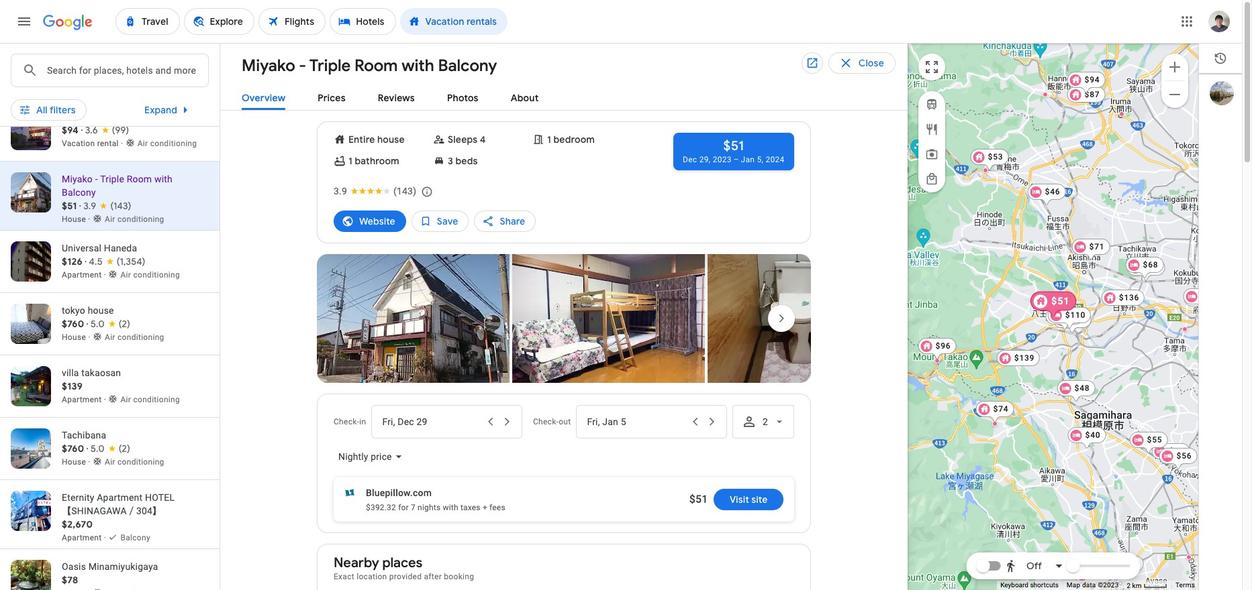Task type: vqa. For each thing, say whether or not it's contained in the screenshot.


Task type: locate. For each thing, give the bounding box(es) containing it.
2 button
[[732, 406, 794, 439]]

house
[[377, 134, 405, 146], [88, 305, 114, 316]]

Search for places, hotels and more text field
[[46, 54, 208, 87]]

filters form
[[11, 1, 623, 94]]

$94 link up 2 km
[[1105, 557, 1144, 579]]

1 vertical spatial 2
[[1127, 582, 1131, 590]]

filters for all filters (1)
[[50, 58, 76, 70]]

0 vertical spatial triple
[[309, 56, 351, 76]]

$139 inside villa takaosan $139
[[62, 381, 83, 393]]

1 horizontal spatial room
[[354, 56, 398, 76]]

air conditioning up expand
[[120, 83, 180, 93]]

1 apartment · from the top
[[62, 83, 108, 93]]

(2) for $760
[[119, 443, 130, 455]]

(143) down 'bathroom' on the left top of page
[[393, 186, 416, 197]]

triple
[[309, 56, 351, 76], [100, 174, 124, 185]]

photo 3 image
[[708, 254, 900, 383]]

-
[[299, 56, 306, 76], [95, 174, 98, 185]]

1 5.0 from the top
[[90, 68, 104, 81]]

filters
[[50, 58, 76, 70], [50, 104, 76, 116]]

air conditioning for $760
[[105, 458, 164, 467]]

1 horizontal spatial 3.9 out of 5 stars from 143 reviews image
[[334, 184, 416, 198]]

· left 4.5
[[85, 256, 87, 268]]

Check-out text field
[[431, 11, 513, 42], [587, 406, 687, 438]]

2 house · from the top
[[62, 333, 93, 342]]

1 vertical spatial $760
[[62, 443, 84, 455]]

0 vertical spatial miyako
[[242, 56, 295, 76]]

0 horizontal spatial balcony
[[62, 187, 96, 198]]

· up universal on the top of the page
[[79, 200, 81, 212]]

1 vertical spatial $94
[[62, 124, 79, 136]]

expand button
[[128, 94, 209, 126]]

$94
[[1085, 75, 1100, 85], [62, 124, 79, 136], [1123, 560, 1138, 569]]

5.0 for penthouse
[[90, 68, 104, 81]]

apartment · down 4.5
[[62, 271, 108, 280]]

miyako - triple room with balcony heading
[[231, 54, 497, 77]]

5 out of 5 stars from 2 reviews image down view
[[90, 68, 130, 81]]

$53 link
[[971, 149, 1009, 172]]

1 vertical spatial miyako
[[62, 174, 93, 185]]

0 vertical spatial 3.9 out of 5 stars from 143 reviews image
[[334, 184, 416, 198]]

conditioning for house
[[117, 333, 164, 342]]

2 km button
[[1123, 581, 1171, 591]]

1 vertical spatial 5.0
[[91, 318, 105, 330]]

house up 'bathroom' on the left top of page
[[377, 134, 405, 146]]

$94 up 2 km
[[1123, 560, 1138, 569]]

5,
[[757, 155, 764, 164]]

$97
[[936, 342, 951, 351]]

$96
[[936, 342, 951, 351]]

0 vertical spatial -
[[299, 56, 306, 76]]

visit site button
[[713, 489, 783, 511]]

$51 up the 2023 – jan
[[724, 138, 744, 154]]

close button
[[828, 52, 896, 74]]

2 inside popup button
[[763, 417, 768, 428]]

price button
[[105, 54, 173, 75]]

1 for 1 bedroom
[[547, 134, 551, 146]]

air down tachibana $760 ·
[[105, 458, 115, 467]]

nightly price button
[[328, 441, 413, 474]]

air for penthouse
[[120, 83, 131, 93]]

0 vertical spatial house
[[377, 134, 405, 146]]

0 horizontal spatial check-
[[334, 418, 359, 427]]

all inside filters form
[[36, 58, 48, 70]]

$56
[[1063, 312, 1079, 322], [1071, 316, 1086, 325], [1177, 452, 1192, 461]]

0 horizontal spatial 3.9 out of 5 stars from 143 reviews image
[[83, 199, 131, 213]]

· down tachibana
[[86, 443, 88, 455]]

all filters (1)
[[36, 58, 88, 70]]

$48
[[1075, 384, 1090, 393]]

#2,
[[62, 42, 75, 53]]

0 horizontal spatial miyako
[[62, 174, 93, 185]]

house · down tachibana $760 ·
[[62, 458, 93, 467]]

convenience stores, 24-hour supermarkets, pharmacies, japanese izakayas, and sho image
[[1182, 327, 1188, 332]]

0 vertical spatial 5 out of 5 stars from 2 reviews image
[[90, 68, 130, 81]]

apartment · down $574
[[62, 83, 108, 93]]

$2,670
[[62, 519, 93, 531]]

0 vertical spatial 3.9
[[334, 186, 347, 197]]

triple for miyako - triple room with balcony $51 ·
[[100, 174, 124, 185]]

1 check- from the left
[[334, 418, 359, 427]]

list item
[[317, 254, 510, 387], [512, 254, 705, 387], [708, 254, 900, 387]]

air down tokyo house $760 ·
[[105, 333, 115, 342]]

$51 inside $51 dec 29, 2023 – jan 5, 2024
[[724, 138, 744, 154]]

0 vertical spatial filters
[[50, 58, 76, 70]]

- inside miyako - triple room with balcony $51 ·
[[95, 174, 98, 185]]

yamato daiichi hotel image
[[1186, 555, 1192, 561]]

$139 down villa
[[62, 381, 83, 393]]

with up reviews
[[402, 56, 434, 76]]

0 vertical spatial all
[[36, 58, 48, 70]]

2 all from the top
[[36, 104, 48, 116]]

· down skyscraper
[[86, 68, 88, 81]]

2 for 2 km
[[1127, 582, 1131, 590]]

balcony for miyako - triple room with balcony $51 ·
[[62, 187, 96, 198]]

$760 inside tachibana $760 ·
[[62, 443, 84, 455]]

conditioning for haneda
[[133, 271, 180, 280]]

with inside miyako - triple room with balcony $51 ·
[[154, 174, 173, 185]]

$68 link
[[1126, 257, 1164, 280], [1127, 260, 1165, 283]]

1 5 out of 5 stars from 2 reviews image from the top
[[90, 68, 130, 81]]

apartment · down $2,670
[[62, 534, 108, 543]]

- for miyako - triple room with balcony
[[299, 56, 306, 76]]

nightly
[[338, 452, 368, 463]]

amenities, not selected image
[[485, 58, 497, 70]]

1 vertical spatial -
[[95, 174, 98, 185]]

1 filters from the top
[[50, 58, 76, 70]]

2 vertical spatial (2)
[[119, 443, 130, 455]]

balcony inside heading
[[438, 56, 497, 76]]

(2) for house
[[119, 318, 130, 330]]

house inside tokyo house $760 ·
[[88, 305, 114, 316]]

$139 down $51 link
[[1014, 354, 1035, 363]]

2 apartment · from the top
[[62, 271, 108, 280]]

1 horizontal spatial triple
[[309, 56, 351, 76]]

recently viewed element
[[1199, 44, 1247, 73]]

2 vertical spatial balcony
[[120, 534, 150, 543]]

check-out text field inside filters form
[[431, 11, 513, 42]]

conditioning for -
[[117, 215, 164, 224]]

air down (1,354)
[[120, 271, 131, 280]]

1 vertical spatial house ·
[[62, 333, 93, 342]]

0 horizontal spatial 2
[[763, 417, 768, 428]]

0 vertical spatial $94
[[1085, 75, 1100, 85]]

2 inside button
[[1127, 582, 1131, 590]]

$55
[[1147, 436, 1162, 445]]

0 vertical spatial balcony
[[438, 56, 497, 76]]

$94 up $87
[[1085, 75, 1100, 85]]

#2, penthouse with 270° skyscraper view $574 ·
[[62, 42, 166, 81]]

0 horizontal spatial triple
[[100, 174, 124, 185]]

0 vertical spatial 1
[[547, 134, 551, 146]]

air conditioning down miyako - triple room with balcony $51 ·
[[105, 215, 164, 224]]

0 vertical spatial (143)
[[393, 186, 416, 197]]

share
[[500, 216, 525, 228]]

room inside miyako - triple room with balcony $51 ·
[[127, 174, 152, 185]]

$94 link right okumusashi inn image
[[1067, 72, 1105, 95]]

website
[[359, 216, 395, 228]]

3 house · from the top
[[62, 458, 93, 467]]

air conditioning for penthouse
[[120, 83, 180, 93]]

1 all from the top
[[36, 58, 48, 70]]

- down vacation rental ·
[[95, 174, 98, 185]]

air down miyako - triple room with balcony $51 ·
[[105, 215, 115, 224]]

vanguard backpackers image
[[935, 359, 940, 364]]

· up the takaosan
[[86, 318, 88, 330]]

recently viewed image
[[1214, 52, 1227, 65]]

1 vertical spatial 3.9
[[83, 200, 96, 212]]

3 apartment · from the top
[[62, 395, 108, 405]]

air conditioning down (1,354)
[[120, 271, 180, 280]]

rooms
[[421, 58, 452, 70]]

0 vertical spatial room
[[354, 56, 398, 76]]

loading prices progress bar
[[0, 471, 983, 474]]

(2) right tokyo house $760 ·
[[119, 318, 130, 330]]

1 list item from the left
[[317, 254, 510, 387]]

0 horizontal spatial -
[[95, 174, 98, 185]]

1 horizontal spatial list item
[[512, 254, 705, 387]]

2 vertical spatial 5.0
[[91, 443, 105, 455]]

miyako down vacation
[[62, 174, 93, 185]]

view larger map image
[[924, 59, 940, 75]]

3.6 out of 5 stars from 99 reviews image
[[85, 124, 129, 137]]

3.9 out of 5 stars from 143 reviews image down the 1 bathroom
[[334, 184, 416, 198]]

all left restay
[[36, 104, 48, 116]]

learn more about these reviews image
[[411, 176, 443, 208]]

all left $574
[[36, 58, 48, 70]]

bluepillow.com $392.32 for 7 nights with taxes + fees
[[366, 488, 505, 513]]

hotel
[[145, 493, 175, 504]]

1 horizontal spatial check-
[[533, 418, 559, 427]]

bluepillow.com
[[366, 488, 432, 499]]

entire house
[[348, 134, 405, 146]]

0 vertical spatial (2)
[[118, 68, 130, 81]]

1 vertical spatial balcony
[[62, 187, 96, 198]]

(2) right tachibana $760 ·
[[119, 443, 130, 455]]

5 out of 5 stars from 2 reviews image for penthouse
[[90, 68, 130, 81]]

after
[[424, 573, 442, 582]]

0 horizontal spatial $139
[[62, 381, 83, 393]]

1 left 'bedroom'
[[547, 134, 551, 146]]

5.0 for house
[[91, 318, 105, 330]]

2 vertical spatial 5 out of 5 stars from 2 reviews image
[[91, 442, 130, 456]]

entire
[[348, 134, 375, 146]]

photo 1 image
[[317, 254, 510, 383]]

0 horizontal spatial check-out text field
[[431, 11, 513, 42]]

1 vertical spatial $94 link
[[1105, 557, 1144, 579]]

5.0 down tachibana
[[91, 443, 105, 455]]

· left 3.6
[[81, 124, 83, 136]]

guest rating button
[[292, 54, 393, 75]]

$74
[[993, 405, 1009, 414]]

room inside heading
[[354, 56, 398, 76]]

3.9 out of 5 stars from 143 reviews image up 'haneda'
[[83, 199, 131, 213]]

$760 inside tokyo house $760 ·
[[62, 318, 84, 330]]

photos list
[[317, 254, 900, 398]]

4 apartment · from the top
[[62, 534, 108, 543]]

2024
[[766, 155, 785, 164]]

guest rating
[[314, 58, 370, 70]]

2 check- from the left
[[533, 418, 559, 427]]

0 horizontal spatial (143)
[[110, 200, 131, 212]]

0 vertical spatial check-out text field
[[431, 11, 513, 42]]

1 horizontal spatial check-out text field
[[587, 406, 687, 438]]

with up price on the top left
[[126, 42, 144, 53]]

5.0
[[90, 68, 104, 81], [91, 318, 105, 330], [91, 443, 105, 455]]

2 horizontal spatial balcony
[[438, 56, 497, 76]]

air down (adult
[[137, 139, 148, 148]]

$574
[[62, 68, 84, 81]]

air conditioning up the takaosan
[[105, 333, 164, 342]]

3 list item from the left
[[708, 254, 900, 387]]

oasis
[[62, 562, 86, 573]]

air conditioning down the takaosan
[[120, 395, 180, 405]]

1 vertical spatial (2)
[[119, 318, 130, 330]]

2 filters from the top
[[50, 104, 76, 116]]

$392.32
[[366, 504, 396, 513]]

miyako inside heading
[[242, 56, 295, 76]]

$41
[[988, 152, 1003, 162]]

site
[[751, 494, 767, 506]]

$760 down tachibana
[[62, 443, 84, 455]]

3 5 out of 5 stars from 2 reviews image from the top
[[91, 442, 130, 456]]

with down only)
[[154, 174, 173, 185]]

booking
[[444, 573, 474, 582]]

0 vertical spatial 2
[[763, 417, 768, 428]]

0 horizontal spatial $94
[[62, 124, 79, 136]]

air down price on the top left
[[120, 83, 131, 93]]

1 house · from the top
[[62, 215, 93, 224]]

2 vertical spatial $94
[[1123, 560, 1138, 569]]

filters down $574
[[50, 104, 76, 116]]

prices
[[318, 92, 346, 104]]

0 vertical spatial house ·
[[62, 215, 93, 224]]

2 5.0 from the top
[[91, 318, 105, 330]]

restay yashio (adult only) $94 ·
[[62, 111, 175, 136]]

house · down tokyo house $760 ·
[[62, 333, 93, 342]]

1 vertical spatial (143)
[[110, 200, 131, 212]]

2 (2) from the top
[[119, 318, 130, 330]]

1 vertical spatial 5 out of 5 stars from 2 reviews image
[[91, 318, 130, 331]]

tokyo
[[62, 305, 85, 316]]

5 out of 5 stars from 2 reviews image
[[90, 68, 130, 81], [91, 318, 130, 331], [91, 442, 130, 456]]

balcony inside miyako - triple room with balcony $51 ·
[[62, 187, 96, 198]]

1 horizontal spatial 2
[[1127, 582, 1131, 590]]

balcony down vacation
[[62, 187, 96, 198]]

miyako inside miyako - triple room with balcony $51 ·
[[62, 174, 93, 185]]

(2) down view
[[118, 68, 130, 81]]

air conditioning down only)
[[137, 139, 197, 148]]

keyboard shortcuts
[[1000, 582, 1059, 590]]

$41 link
[[971, 149, 1009, 172]]

1 vertical spatial $139
[[62, 381, 83, 393]]

(143) up 'haneda'
[[110, 200, 131, 212]]

$760 down tokyo at bottom
[[62, 318, 84, 330]]

check- for in
[[334, 418, 359, 427]]

3.9
[[334, 186, 347, 197], [83, 200, 96, 212]]

3
[[448, 155, 453, 167]]

2 vertical spatial house ·
[[62, 458, 93, 467]]

haneda
[[104, 243, 137, 254]]

air conditioning up apartment
[[105, 458, 164, 467]]

2 5 out of 5 stars from 2 reviews image from the top
[[91, 318, 130, 331]]

2 horizontal spatial list item
[[708, 254, 900, 387]]

balcony up minamiyukigaya
[[120, 534, 150, 543]]

penthouse
[[78, 42, 123, 53]]

photo 2 image
[[512, 254, 705, 383]]

beds
[[456, 155, 478, 167]]

map region
[[908, 43, 1199, 591]]

1 vertical spatial triple
[[100, 174, 124, 185]]

(2) for penthouse
[[118, 68, 130, 81]]

3.9 out of 5 stars from 143 reviews image
[[334, 184, 416, 198], [83, 199, 131, 213]]

conditioning
[[133, 83, 180, 93], [150, 139, 197, 148], [117, 215, 164, 224], [133, 271, 180, 280], [117, 333, 164, 342], [133, 395, 180, 405], [117, 458, 164, 467]]

$56 link
[[1046, 309, 1084, 332], [1053, 312, 1091, 335], [1159, 448, 1197, 471]]

青梅森の宿 - double or twin room image
[[983, 168, 988, 173]]

(143) for right the 3.9 out of 5 stars from 143 reviews image
[[393, 186, 416, 197]]

1 horizontal spatial 1
[[547, 134, 551, 146]]

1 vertical spatial house
[[88, 305, 114, 316]]

1 horizontal spatial $139
[[1014, 354, 1035, 363]]

3.6
[[85, 124, 98, 136]]

1 vertical spatial filters
[[50, 104, 76, 116]]

1 horizontal spatial -
[[299, 56, 306, 76]]

balcony up photos on the top left
[[438, 56, 497, 76]]

guest
[[314, 58, 342, 70]]

triple inside miyako - triple room with balcony $51 ·
[[100, 174, 124, 185]]

(adult
[[125, 111, 151, 122]]

with left taxes
[[443, 504, 458, 513]]

1 vertical spatial 1
[[348, 155, 352, 167]]

triple inside heading
[[309, 56, 351, 76]]

0 horizontal spatial house
[[88, 305, 114, 316]]

balcony
[[438, 56, 497, 76], [62, 187, 96, 198], [120, 534, 150, 543]]

0 horizontal spatial room
[[127, 174, 152, 185]]

1 vertical spatial room
[[127, 174, 152, 185]]

$94 link
[[1067, 72, 1105, 95], [1105, 557, 1144, 579]]

$40 link
[[1068, 428, 1106, 450]]

- inside the "miyako - triple room with balcony" heading
[[299, 56, 306, 76]]

nightly price
[[338, 452, 392, 463]]

provided
[[389, 573, 422, 582]]

air conditioning for -
[[105, 215, 164, 224]]

0 horizontal spatial 3.9
[[83, 200, 96, 212]]

· inside universal haneda $126 ·
[[85, 256, 87, 268]]

0 horizontal spatial 1
[[348, 155, 352, 167]]

all for all filters (1)
[[36, 58, 48, 70]]

5.0 right (1)
[[90, 68, 104, 81]]

1 down entire
[[348, 155, 352, 167]]

1 horizontal spatial $94
[[1085, 75, 1100, 85]]

0 vertical spatial 5.0
[[90, 68, 104, 81]]

save button
[[411, 205, 469, 238]]

1 bathroom
[[348, 155, 399, 167]]

3 (2) from the top
[[119, 443, 130, 455]]

5 out of 5 stars from 2 reviews image up the takaosan
[[91, 318, 130, 331]]

1 horizontal spatial (143)
[[393, 186, 416, 197]]

0 vertical spatial $760
[[62, 318, 84, 330]]

· inside #2, penthouse with 270° skyscraper view $574 ·
[[86, 68, 88, 81]]

5.0 up the takaosan
[[91, 318, 105, 330]]

$110 link
[[1048, 307, 1091, 330]]

$51 up $110 link
[[1051, 296, 1070, 307]]

house · up universal on the top of the page
[[62, 215, 93, 224]]

$55 link
[[1130, 432, 1168, 455]]

3 5.0 from the top
[[91, 443, 105, 455]]

- left "guest"
[[299, 56, 306, 76]]

$51 up universal on the top of the page
[[62, 200, 77, 212]]

$51 link
[[1030, 292, 1076, 319]]

air conditioning
[[120, 83, 180, 93], [137, 139, 197, 148], [105, 215, 164, 224], [120, 271, 180, 280], [105, 333, 164, 342], [120, 395, 180, 405], [105, 458, 164, 467]]

1 horizontal spatial balcony
[[120, 534, 150, 543]]

1 for 1 bathroom
[[348, 155, 352, 167]]

miyako up overview
[[242, 56, 295, 76]]

house right tokyo at bottom
[[88, 305, 114, 316]]

1 horizontal spatial miyako
[[242, 56, 295, 76]]

tab list
[[220, 81, 908, 111]]

$94 down restay
[[62, 124, 79, 136]]

filters down #2,
[[50, 58, 76, 70]]

$51
[[724, 138, 744, 154], [62, 200, 77, 212], [1051, 296, 1070, 307], [689, 493, 708, 506]]

open in new tab image
[[806, 57, 819, 70]]

house ·
[[62, 215, 93, 224], [62, 333, 93, 342], [62, 458, 93, 467]]

off
[[1027, 561, 1042, 573]]

©2023
[[1098, 582, 1119, 590]]

1 vertical spatial all
[[36, 104, 48, 116]]

with inside bluepillow.com $392.32 for 7 nights with taxes + fees
[[443, 504, 458, 513]]

2 $760 from the top
[[62, 443, 84, 455]]

view
[[111, 56, 130, 66]]

keyboard shortcuts button
[[1000, 581, 1059, 591]]

air for $760
[[105, 458, 115, 467]]

house · for ·
[[62, 458, 93, 467]]

5 out of 5 stars from 2 reviews image down tachibana
[[91, 442, 130, 456]]

miyako for miyako - triple room with balcony $51 ·
[[62, 174, 93, 185]]

1 (2) from the top
[[118, 68, 130, 81]]

0 horizontal spatial list item
[[317, 254, 510, 387]]

eternity
[[62, 493, 94, 504]]

1 horizontal spatial house
[[377, 134, 405, 146]]

apartment · down villa takaosan $139
[[62, 395, 108, 405]]

filters inside form
[[50, 58, 76, 70]]

1 $760 from the top
[[62, 318, 84, 330]]

villa takaosan $139
[[62, 368, 121, 393]]



Task type: describe. For each thing, give the bounding box(es) containing it.
$78
[[62, 575, 78, 587]]

expand
[[144, 104, 177, 116]]

$48 link
[[1057, 381, 1095, 403]]

29,
[[700, 155, 711, 164]]

$39
[[1091, 571, 1107, 580]]

2 list item from the left
[[512, 254, 705, 387]]

oasis minamiyukigaya $78
[[62, 562, 158, 587]]

rental ·
[[97, 139, 123, 148]]

(143) for bottommost the 3.9 out of 5 stars from 143 reviews image
[[110, 200, 131, 212]]

· inside miyako - triple room with balcony $51 ·
[[79, 200, 81, 212]]

dec
[[683, 155, 697, 164]]

air conditioning for house
[[105, 333, 164, 342]]

1 horizontal spatial 3.9
[[334, 186, 347, 197]]

okumusashi inn image
[[1043, 92, 1048, 97]]

- for miyako - triple room with balcony $51 ·
[[95, 174, 98, 185]]

1 vertical spatial check-out text field
[[587, 406, 687, 438]]

next image
[[765, 303, 798, 335]]

places
[[382, 555, 423, 572]]

air conditioning for haneda
[[120, 271, 180, 280]]

$96 link
[[918, 338, 956, 361]]

sleeps
[[448, 134, 478, 146]]

house for entire house
[[377, 134, 405, 146]]

exact
[[334, 573, 354, 582]]

air conditioning for yashio
[[137, 139, 197, 148]]

takaosan
[[81, 368, 121, 379]]

conditioning for yashio
[[150, 139, 197, 148]]

universal
[[62, 243, 101, 254]]

$126
[[62, 256, 83, 268]]

filters for all filters
[[50, 104, 76, 116]]

air for house
[[105, 333, 115, 342]]

$136
[[1119, 293, 1139, 303]]

balcony for miyako - triple room with balcony
[[438, 56, 497, 76]]

overview
[[242, 92, 285, 104]]

$40
[[1085, 431, 1101, 440]]

check-out
[[533, 418, 571, 427]]

air down the takaosan
[[120, 395, 131, 405]]

$136 link
[[1102, 290, 1145, 306]]

1 bedroom
[[547, 134, 595, 146]]

iruma daiichi hotel image
[[1119, 111, 1125, 117]]

nearby
[[334, 555, 379, 572]]

villa
[[62, 368, 79, 379]]

$58 link
[[1152, 444, 1190, 467]]

triple for miyako - triple room with balcony
[[309, 56, 351, 76]]

conditioning for penthouse
[[133, 83, 180, 93]]

Check-in text field
[[301, 11, 380, 42]]

price
[[127, 58, 150, 70]]

photos
[[447, 92, 478, 104]]

miyako - triple room with balcony
[[242, 56, 497, 76]]

(1,354)
[[117, 256, 145, 268]]

clear image
[[228, 19, 244, 36]]

bathroom
[[355, 155, 399, 167]]

map data ©2023
[[1067, 582, 1119, 590]]

0 vertical spatial $94 link
[[1067, 72, 1105, 95]]

$51 inside miyako - triple room with balcony $51 ·
[[62, 200, 77, 212]]

map
[[1067, 582, 1080, 590]]

$71 link
[[1072, 239, 1110, 262]]

house · for $760
[[62, 333, 93, 342]]

apartment
[[97, 493, 143, 504]]

4.5
[[89, 256, 103, 268]]

tachibana $760 ·
[[62, 430, 106, 455]]

· inside tokyo house $760 ·
[[86, 318, 88, 330]]

close
[[859, 57, 884, 69]]

2 horizontal spatial $94
[[1123, 560, 1138, 569]]

(99)
[[112, 124, 129, 136]]

shortcuts
[[1030, 582, 1059, 590]]

share button
[[474, 205, 536, 238]]

data
[[1082, 582, 1096, 590]]

1 vertical spatial 3.9 out of 5 stars from 143 reviews image
[[83, 199, 131, 213]]

$51 inside $51 link
[[1051, 296, 1070, 307]]

2 for 2
[[763, 417, 768, 428]]

zoom in map image
[[1167, 59, 1183, 75]]

air for yashio
[[137, 139, 148, 148]]

$51 left visit
[[689, 493, 708, 506]]

with inside #2, penthouse with 270° skyscraper view $574 ·
[[126, 42, 144, 53]]

· inside restay yashio (adult only) $94 ·
[[81, 124, 83, 136]]

+
[[483, 504, 487, 513]]

air for -
[[105, 215, 115, 224]]

5.0 for $760
[[91, 443, 105, 455]]

save
[[437, 216, 458, 228]]

rooms button
[[399, 54, 475, 75]]

nearby places exact location provided after booking
[[334, 555, 474, 582]]

zoom out map image
[[1167, 86, 1183, 102]]

miyako - triple room with balcony $51 ·
[[62, 174, 173, 212]]

$39 link
[[1074, 567, 1112, 590]]

type
[[243, 58, 263, 70]]

air for haneda
[[120, 271, 131, 280]]

for
[[398, 504, 409, 513]]

Check-in text field
[[382, 406, 482, 438]]

out
[[559, 418, 571, 427]]

$139 link
[[997, 350, 1040, 367]]

property type
[[201, 58, 263, 70]]

2 km
[[1127, 582, 1143, 590]]

5 out of 5 stars from 2 reviews image for house
[[91, 318, 130, 331]]

miyako for miyako - triple room with balcony
[[242, 56, 295, 76]]

2023 – jan
[[713, 155, 755, 164]]

room for miyako - triple room with balcony
[[354, 56, 398, 76]]

house for tokyo house $760 ·
[[88, 305, 114, 316]]

sleeps 4
[[448, 134, 486, 146]]

$87 link
[[1067, 87, 1105, 103]]

$110
[[1065, 311, 1086, 320]]

3 beds
[[448, 155, 478, 167]]

minamiyukigaya
[[88, 562, 158, 573]]

4.5 out of 5 stars from 1,354 reviews image
[[89, 255, 145, 269]]

keyboard
[[1000, 582, 1029, 590]]

friendly 民宿 - double room with balcony image
[[992, 422, 998, 427]]

room for miyako - triple room with balcony $51 ·
[[127, 174, 152, 185]]

tachibana
[[62, 430, 106, 441]]

with inside the "miyako - triple room with balcony" heading
[[402, 56, 434, 76]]

nights
[[418, 504, 441, 513]]

main menu image
[[16, 13, 32, 30]]

$46
[[1045, 187, 1060, 197]]

property
[[201, 58, 241, 70]]

visit
[[730, 494, 749, 506]]

0 vertical spatial $139
[[1014, 354, 1035, 363]]

· inside tachibana $760 ·
[[86, 443, 88, 455]]

property type button
[[178, 54, 286, 75]]

rating
[[344, 58, 370, 70]]

all for all filters
[[36, 104, 48, 116]]

conditioning for $760
[[117, 458, 164, 467]]

eternity apartment hotel 【shinagawa／304】 $2,670
[[62, 493, 175, 531]]

tab list containing overview
[[220, 81, 908, 111]]

$97 link
[[918, 338, 956, 361]]

(1)
[[78, 58, 88, 70]]

house · for triple
[[62, 215, 93, 224]]

bedroom
[[554, 134, 595, 146]]

check- for out
[[533, 418, 559, 427]]

$51 dec 29, 2023 – jan 5, 2024
[[683, 138, 785, 164]]

5 out of 5 stars from 2 reviews image for $760
[[91, 442, 130, 456]]

$94 inside restay yashio (adult only) $94 ·
[[62, 124, 79, 136]]

all filters (1) button
[[11, 54, 99, 75]]

overview tab
[[242, 87, 285, 110]]

location
[[357, 573, 387, 582]]



